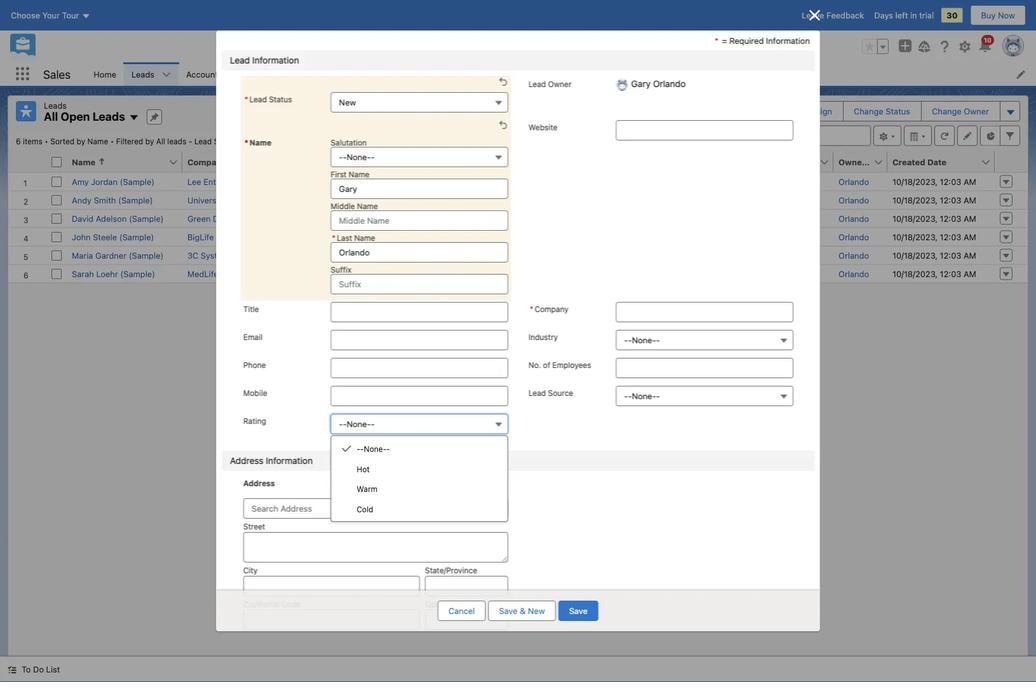 Task type: describe. For each thing, give the bounding box(es) containing it.
forecasts link
[[464, 62, 517, 86]]

universal technologies link
[[188, 195, 276, 205]]

name up director, information technology
[[357, 202, 378, 210]]

vice
[[300, 195, 317, 205]]

lead inside * lead status new
[[249, 95, 267, 104]]

vp purchasing
[[300, 177, 356, 186]]

* last name
[[332, 233, 375, 242]]

1 vertical spatial state/province
[[425, 566, 477, 575]]

item number element
[[8, 152, 46, 173]]

5 10/18/2023, from the top
[[893, 250, 938, 260]]

3 orlando link from the top
[[839, 214, 870, 223]]

save & new button
[[489, 601, 556, 621]]

Mobile text field
[[331, 386, 508, 406]]

First Name text field
[[331, 179, 508, 199]]

green dot publishing
[[188, 214, 269, 223]]

3 • from the left
[[239, 137, 243, 146]]

lee enterprise, inc link
[[188, 177, 259, 186]]

date
[[928, 157, 947, 167]]

code
[[281, 600, 300, 608]]

campaign
[[794, 106, 833, 116]]

leave
[[802, 10, 825, 20]]

(sample) for john steele (sample)
[[119, 232, 154, 242]]

1 am from the top
[[964, 177, 977, 186]]

biglife
[[188, 232, 214, 242]]

opportunities
[[321, 69, 373, 79]]

list containing home
[[86, 62, 1037, 86]]

5 am from the top
[[964, 250, 977, 260]]

city
[[243, 566, 257, 575]]

leads inside 'leads' link
[[132, 69, 155, 79]]

now
[[999, 10, 1016, 20]]

loehr
[[96, 269, 118, 278]]

save for save & new
[[499, 606, 518, 616]]

director, information technology
[[300, 214, 426, 223]]

website
[[529, 123, 558, 132]]

1 orlando link from the top
[[839, 177, 870, 186]]

lead source --none--
[[529, 388, 660, 401]]

system administrator
[[300, 269, 383, 278]]

accounts
[[186, 69, 222, 79]]

--none-- option
[[332, 439, 508, 459]]

10/18/2023, 12:03 am for green dot publishing
[[893, 214, 977, 223]]

* for * lead status new
[[244, 95, 248, 104]]

opportunities list item
[[313, 62, 398, 86]]

vp for exec vp
[[321, 250, 331, 260]]

created
[[893, 157, 926, 167]]

quotes link
[[657, 62, 700, 86]]

10/18/2023, 12:03 am for universal technologies
[[893, 195, 977, 205]]

gardner
[[95, 250, 127, 260]]

Rating button
[[331, 414, 508, 434]]

&
[[520, 606, 526, 616]]

middle name
[[331, 202, 378, 210]]

search... button
[[372, 36, 626, 57]]

salutation --none--
[[331, 138, 375, 162]]

ago
[[319, 137, 332, 146]]

dashboards list item
[[517, 62, 595, 86]]

none- inside lead source --none--
[[632, 391, 656, 401]]

suffix
[[331, 265, 351, 274]]

name element
[[67, 152, 190, 173]]

andy smith (sample)
[[72, 195, 153, 205]]

purchasing
[[313, 177, 356, 186]]

save for save
[[570, 606, 588, 616]]

Country text field
[[425, 610, 508, 630]]

Last Name text field
[[331, 242, 508, 263]]

Title text field
[[331, 302, 508, 322]]

accounts link
[[179, 62, 230, 86]]

georgia
[[449, 177, 480, 186]]

zip/postal code
[[243, 600, 300, 608]]

to
[[784, 106, 792, 116]]

amy
[[72, 177, 89, 186]]

vp for senior vp
[[327, 232, 338, 242]]

am for medlife, inc.
[[964, 269, 977, 278]]

david
[[72, 214, 94, 223]]

state/province button
[[444, 152, 512, 172]]

york
[[469, 269, 486, 278]]

days
[[875, 10, 894, 20]]

open
[[61, 110, 90, 123]]

information down leave
[[766, 36, 810, 45]]

name down director, information technology
[[354, 233, 375, 242]]

orlando for vice president
[[839, 195, 870, 205]]

quotes
[[664, 69, 692, 79]]

address for address
[[243, 479, 275, 488]]

title element
[[295, 152, 452, 173]]

1 12:03 from the top
[[941, 177, 962, 186]]

(sample) for andy smith (sample)
[[118, 195, 153, 205]]

created date button
[[888, 152, 982, 172]]

Email text field
[[331, 330, 508, 350]]

6 items • sorted by name • filtered by all leads - lead status • updated 15 minutes ago
[[16, 137, 332, 146]]

change for change owner
[[933, 106, 962, 116]]

company button
[[182, 152, 281, 172]]

updated
[[245, 137, 276, 146]]

12:03 for medlife, inc.
[[941, 269, 962, 278]]

dashboards link
[[517, 62, 578, 86]]

phone
[[243, 360, 266, 369]]

=
[[722, 36, 727, 45]]

new inside * lead status new
[[339, 98, 356, 107]]

medlife, inc. link
[[188, 269, 237, 278]]

lead owner
[[529, 79, 572, 88]]

source
[[548, 388, 573, 397]]

orlando link for exec vp
[[839, 250, 870, 260]]

inc. for biglife inc.
[[216, 232, 230, 242]]

jordan
[[91, 177, 118, 186]]

all open leads|leads|list view element
[[8, 95, 1029, 657]]

1 horizontal spatial leads
[[93, 110, 125, 123]]

mobile
[[243, 388, 267, 397]]

amy jordan (sample)
[[72, 177, 155, 186]]

system
[[300, 269, 329, 278]]

calendar link
[[398, 62, 447, 86]]

connecticut for senior vp
[[449, 232, 496, 242]]

status inside change status button
[[886, 106, 911, 116]]

lee
[[188, 177, 201, 186]]

* for * = required information
[[715, 36, 719, 45]]

(sample) for david adelson (sample)
[[129, 214, 164, 223]]

reports list item
[[595, 62, 657, 86]]

to
[[22, 665, 31, 674]]

maria gardner (sample)
[[72, 250, 164, 260]]

change status
[[855, 106, 911, 116]]

none- inside salutation --none--
[[347, 152, 371, 162]]

senior vp
[[300, 232, 338, 242]]

action image
[[996, 152, 1029, 172]]

* for * last name
[[332, 233, 336, 242]]

contacts list item
[[246, 62, 313, 86]]

2 • from the left
[[110, 137, 114, 146]]

1 10/18/2023, from the top
[[893, 177, 938, 186]]

10/18/2023, 12:03 am for medlife, inc.
[[893, 269, 977, 278]]

cancel button
[[438, 601, 486, 621]]

days left in trial
[[875, 10, 935, 20]]

5 12:03 from the top
[[941, 250, 962, 260]]

john steele (sample) link
[[72, 232, 154, 242]]

home link
[[86, 62, 124, 86]]

state/province element
[[444, 152, 526, 173]]

orlando for system administrator
[[839, 269, 870, 278]]

universal technologies
[[188, 195, 276, 205]]

Lead Source button
[[616, 386, 794, 406]]

adelson
[[96, 214, 127, 223]]

State/Province text field
[[425, 576, 508, 596]]

industry
[[529, 333, 558, 341]]

no.
[[529, 360, 541, 369]]

none- inside option
[[364, 445, 387, 454]]

--none-- inside rating button
[[339, 419, 375, 429]]

information for director, information technology
[[335, 214, 379, 223]]

name right "first"
[[349, 170, 369, 179]]

change status button
[[844, 102, 921, 121]]

amy jordan (sample) link
[[72, 177, 155, 186]]

10/18/2023, for medlife, inc.
[[893, 269, 938, 278]]

buy
[[982, 10, 997, 20]]

2 vertical spatial status
[[214, 137, 237, 146]]

6
[[16, 137, 21, 146]]

none search field inside all open leads|leads|list view element
[[719, 126, 872, 146]]

* for * name
[[244, 138, 248, 147]]

save button
[[559, 601, 599, 621]]

technology
[[382, 214, 426, 223]]



Task type: vqa. For each thing, say whether or not it's contained in the screenshot.
text default icon in --None-- option
yes



Task type: locate. For each thing, give the bounding box(es) containing it.
3 10/18/2023, from the top
[[893, 214, 938, 223]]

None search field
[[719, 126, 872, 146]]

* left =
[[715, 36, 719, 45]]

0 vertical spatial text default image
[[342, 444, 352, 454]]

company element
[[182, 152, 295, 173]]

am for universal technologies
[[964, 195, 977, 205]]

15
[[278, 137, 286, 146]]

change inside button
[[855, 106, 884, 116]]

Industry button
[[616, 330, 794, 350]]

2 10/18/2023, 12:03 am from the top
[[893, 195, 977, 205]]

inc. down 'systems'
[[223, 269, 237, 278]]

information inside all open leads "grid"
[[335, 214, 379, 223]]

lead for lead information
[[230, 55, 250, 65]]

leave feedback link
[[802, 10, 865, 20]]

search...
[[396, 42, 430, 51]]

(sample) down maria gardner (sample) link
[[120, 269, 155, 278]]

Search All Open Leads list view. search field
[[719, 126, 872, 146]]

10/18/2023, 12:03 am for biglife inc.
[[893, 232, 977, 242]]

in
[[911, 10, 918, 20]]

Zip/Postal Code text field
[[243, 610, 420, 630]]

1 horizontal spatial status
[[269, 95, 292, 104]]

1 10/18/2023, 12:03 am from the top
[[893, 177, 977, 186]]

first
[[331, 170, 346, 179]]

3c
[[188, 250, 199, 260]]

exec
[[300, 250, 318, 260]]

(sample) for maria gardner (sample)
[[129, 250, 164, 260]]

2 orlando link from the top
[[839, 195, 870, 205]]

0 vertical spatial status
[[269, 95, 292, 104]]

inc.
[[216, 232, 230, 242], [223, 269, 237, 278]]

1 vertical spatial all
[[156, 137, 165, 146]]

Phone text field
[[331, 358, 508, 378]]

name down all open leads
[[87, 137, 108, 146]]

medlife, inc.
[[188, 269, 237, 278]]

change for change status
[[855, 106, 884, 116]]

exec vp
[[300, 250, 331, 260]]

cancel
[[449, 606, 475, 616]]

sarah
[[72, 269, 94, 278]]

3 am from the top
[[964, 214, 977, 223]]

none- inside rating button
[[347, 419, 371, 429]]

2 horizontal spatial leads
[[132, 69, 155, 79]]

0 vertical spatial connecticut
[[449, 195, 496, 205]]

connecticut down california
[[449, 232, 496, 242]]

by right sorted
[[77, 137, 85, 146]]

calendar list item
[[398, 62, 464, 86]]

president
[[319, 195, 356, 205]]

0 vertical spatial vp
[[300, 177, 311, 186]]

(sample) right gardner
[[129, 250, 164, 260]]

* down contacts link
[[244, 95, 248, 104]]

all left open
[[44, 110, 58, 123]]

industry --none--
[[529, 333, 660, 345]]

feedback
[[827, 10, 865, 20]]

2 orlando from the top
[[839, 195, 870, 205]]

2 horizontal spatial •
[[239, 137, 243, 146]]

* company
[[530, 305, 569, 313]]

1 horizontal spatial text default image
[[342, 444, 352, 454]]

all open leads status
[[16, 137, 245, 146]]

status up 'company' button
[[214, 137, 237, 146]]

text default image inside --none-- option
[[342, 444, 352, 454]]

6 12:03 from the top
[[941, 269, 962, 278]]

orlando link
[[839, 177, 870, 186], [839, 195, 870, 205], [839, 214, 870, 223], [839, 232, 870, 242], [839, 250, 870, 260], [839, 269, 870, 278]]

information down rating
[[266, 456, 313, 466]]

0 vertical spatial company
[[188, 157, 226, 167]]

12:03
[[941, 177, 962, 186], [941, 195, 962, 205], [941, 214, 962, 223], [941, 232, 962, 242], [941, 250, 962, 260], [941, 269, 962, 278]]

status up list view controls image
[[886, 106, 911, 116]]

required
[[730, 36, 764, 45]]

1 vertical spatial text default image
[[8, 665, 17, 674]]

connecticut up california
[[449, 195, 496, 205]]

1 horizontal spatial company
[[535, 305, 569, 313]]

state/province
[[449, 157, 510, 167], [425, 566, 477, 575]]

add to campaign
[[767, 106, 833, 116]]

items
[[23, 137, 42, 146]]

lead for lead source --none--
[[529, 388, 546, 397]]

dashboards
[[524, 69, 571, 79]]

1 vertical spatial connecticut
[[449, 232, 496, 242]]

(sample) down david adelson (sample) link
[[119, 232, 154, 242]]

4 am from the top
[[964, 232, 977, 242]]

contacts link
[[246, 62, 296, 86]]

country
[[425, 600, 454, 608]]

buy now
[[982, 10, 1016, 20]]

select list display image
[[905, 126, 933, 146]]

leads right leads icon
[[44, 100, 67, 110]]

connecticut for vice president
[[449, 195, 496, 205]]

1 vertical spatial status
[[886, 106, 911, 116]]

vp right senior
[[327, 232, 338, 242]]

--none-- inside option
[[357, 445, 390, 454]]

1 by from the left
[[77, 137, 85, 146]]

opportunities link
[[313, 62, 381, 86]]

10/18/2023, for biglife inc.
[[893, 232, 938, 242]]

0 vertical spatial new
[[339, 98, 356, 107]]

2 horizontal spatial new
[[528, 606, 545, 616]]

leads
[[167, 137, 187, 146]]

first name
[[331, 170, 369, 179]]

home
[[94, 69, 116, 79]]

am for biglife inc.
[[964, 232, 977, 242]]

of
[[543, 360, 550, 369]]

quotes list item
[[657, 62, 716, 86]]

inc
[[248, 177, 259, 186]]

do
[[33, 665, 44, 674]]

vp
[[300, 177, 311, 186], [327, 232, 338, 242], [321, 250, 331, 260]]

0 vertical spatial all
[[44, 110, 58, 123]]

* name
[[244, 138, 271, 147]]

publishing
[[229, 214, 269, 223]]

company up 'lee'
[[188, 157, 226, 167]]

10/18/2023, for green dot publishing
[[893, 214, 938, 223]]

3 10/18/2023, 12:03 am from the top
[[893, 214, 977, 223]]

leads list item
[[124, 62, 179, 86]]

new york
[[449, 269, 486, 278]]

text default image inside to do list button
[[8, 665, 17, 674]]

information
[[766, 36, 810, 45], [252, 55, 299, 65], [335, 214, 379, 223], [266, 456, 313, 466]]

vp right 'exec'
[[321, 250, 331, 260]]

Lead Status, New button
[[331, 92, 508, 113]]

1 • from the left
[[45, 137, 48, 146]]

status down the 'contacts' list item
[[269, 95, 292, 104]]

leads link
[[124, 62, 162, 86]]

5 orlando from the top
[[839, 250, 870, 260]]

massachusetts
[[449, 250, 507, 260]]

2 vertical spatial new
[[528, 606, 545, 616]]

1 vertical spatial address
[[243, 479, 275, 488]]

connecticut
[[449, 195, 496, 205], [449, 232, 496, 242]]

state/province up 'georgia'
[[449, 157, 510, 167]]

name left '15'
[[249, 138, 271, 147]]

4 orlando from the top
[[839, 232, 870, 242]]

• left * name
[[239, 137, 243, 146]]

to do list
[[22, 665, 60, 674]]

orlando for exec vp
[[839, 250, 870, 260]]

1 connecticut from the top
[[449, 195, 496, 205]]

4 12:03 from the top
[[941, 232, 962, 242]]

company
[[188, 157, 226, 167], [535, 305, 569, 313]]

lead for lead owner
[[529, 79, 546, 88]]

filtered
[[116, 137, 143, 146]]

(sample) for sarah loehr (sample)
[[120, 269, 155, 278]]

0 horizontal spatial •
[[45, 137, 48, 146]]

1 horizontal spatial save
[[570, 606, 588, 616]]

1 change from the left
[[855, 106, 884, 116]]

* inside * lead status new
[[244, 95, 248, 104]]

1 horizontal spatial all
[[156, 137, 165, 146]]

0 horizontal spatial leads
[[44, 100, 67, 110]]

* left last
[[332, 233, 336, 242]]

2 save from the left
[[570, 606, 588, 616]]

name up amy
[[72, 157, 96, 167]]

new inside all open leads "grid"
[[449, 269, 467, 278]]

• left filtered on the left top of page
[[110, 137, 114, 146]]

orlando link for senior vp
[[839, 232, 870, 242]]

12:03 for universal technologies
[[941, 195, 962, 205]]

* = required information
[[715, 36, 810, 45]]

No. of Employees text field
[[616, 358, 794, 378]]

6 10/18/2023, 12:03 am from the top
[[893, 269, 977, 278]]

1 vertical spatial owner
[[965, 106, 990, 116]]

2 horizontal spatial status
[[886, 106, 911, 116]]

0 vertical spatial --none--
[[339, 419, 375, 429]]

2 am from the top
[[964, 195, 977, 205]]

owner inside button
[[965, 106, 990, 116]]

leads image
[[16, 101, 36, 121]]

created date
[[893, 157, 947, 167]]

owner down dashboards
[[548, 79, 572, 88]]

change up list view controls image
[[855, 106, 884, 116]]

5 orlando link from the top
[[839, 250, 870, 260]]

1 save from the left
[[499, 606, 518, 616]]

(sample) right adelson
[[129, 214, 164, 223]]

Salutation button
[[331, 147, 508, 167]]

6 orlando link from the top
[[839, 269, 870, 278]]

add
[[767, 106, 782, 116]]

text default image for to do list
[[8, 665, 17, 674]]

lead inside lead source --none--
[[529, 388, 546, 397]]

address down rating
[[230, 456, 263, 466]]

new inside button
[[528, 606, 545, 616]]

new left york
[[449, 269, 467, 278]]

text default image
[[342, 444, 352, 454], [8, 665, 17, 674]]

(sample) for amy jordan (sample)
[[120, 177, 155, 186]]

reports
[[602, 69, 632, 79]]

am for green dot publishing
[[964, 214, 977, 223]]

6 10/18/2023, from the top
[[893, 269, 938, 278]]

0 vertical spatial address
[[230, 456, 263, 466]]

list box
[[331, 435, 509, 522]]

leads right home
[[132, 69, 155, 79]]

address for address information
[[230, 456, 263, 466]]

new down opportunities on the left top of page
[[339, 98, 356, 107]]

address down 'address information'
[[243, 479, 275, 488]]

john
[[72, 232, 91, 242]]

email
[[243, 333, 262, 341]]

10/18/2023, for universal technologies
[[893, 195, 938, 205]]

1 vertical spatial --none--
[[357, 445, 390, 454]]

owner last name element
[[834, 152, 896, 173]]

contacts
[[254, 69, 289, 79]]

5 10/18/2023, 12:03 am from the top
[[893, 250, 977, 260]]

leads up filtered on the left top of page
[[93, 110, 125, 123]]

hot
[[357, 465, 370, 474]]

0 horizontal spatial owner
[[548, 79, 572, 88]]

minutes
[[288, 137, 317, 146]]

orlando link for vice president
[[839, 195, 870, 205]]

save right &
[[570, 606, 588, 616]]

0 vertical spatial state/province
[[449, 157, 510, 167]]

list box containing --none--
[[331, 435, 509, 522]]

0 horizontal spatial save
[[499, 606, 518, 616]]

all open leads grid
[[8, 152, 1029, 283]]

biglife inc. link
[[188, 232, 230, 242]]

forecasts
[[471, 69, 509, 79]]

senior
[[300, 232, 325, 242]]

1 vertical spatial inc.
[[223, 269, 237, 278]]

to do list button
[[0, 657, 68, 682]]

california
[[449, 214, 486, 223]]

0 vertical spatial inc.
[[216, 232, 230, 242]]

sarah loehr (sample)
[[72, 269, 155, 278]]

4 10/18/2023, from the top
[[893, 232, 938, 242]]

6 orlando from the top
[[839, 269, 870, 278]]

• right items
[[45, 137, 48, 146]]

1 horizontal spatial by
[[145, 137, 154, 146]]

change inside button
[[933, 106, 962, 116]]

inverse image
[[808, 8, 823, 23]]

Website text field
[[616, 120, 794, 141]]

state/province inside button
[[449, 157, 510, 167]]

employees
[[553, 360, 591, 369]]

group
[[863, 39, 889, 54]]

1 horizontal spatial owner
[[965, 106, 990, 116]]

list
[[46, 665, 60, 674]]

cell
[[46, 152, 67, 173], [526, 190, 628, 209], [628, 190, 732, 209], [732, 190, 792, 209], [526, 209, 628, 227], [628, 209, 732, 227], [732, 209, 792, 227], [526, 227, 628, 246], [628, 227, 732, 246], [732, 227, 792, 246], [526, 246, 628, 264], [628, 246, 732, 264], [732, 246, 792, 264], [526, 264, 628, 283], [628, 264, 732, 283], [732, 264, 792, 283]]

-
[[189, 137, 192, 146], [339, 152, 343, 162], [343, 152, 347, 162], [371, 152, 375, 162], [624, 335, 628, 345], [628, 335, 632, 345], [656, 335, 660, 345], [624, 391, 628, 401], [628, 391, 632, 401], [656, 391, 660, 401], [339, 419, 343, 429], [343, 419, 347, 429], [371, 419, 375, 429], [357, 445, 361, 454], [361, 445, 364, 454], [387, 445, 390, 454]]

* up the company element
[[244, 138, 248, 147]]

created date element
[[888, 152, 1003, 173]]

inc. down dot
[[216, 232, 230, 242]]

orlando for senior vp
[[839, 232, 870, 242]]

action element
[[996, 152, 1029, 173]]

none- inside industry --none--
[[632, 335, 656, 345]]

no. of employees
[[529, 360, 591, 369]]

company up industry
[[535, 305, 569, 313]]

3 orlando from the top
[[839, 214, 870, 223]]

vp up vice
[[300, 177, 311, 186]]

item number image
[[8, 152, 46, 172]]

Middle Name text field
[[331, 210, 508, 231]]

0 horizontal spatial all
[[44, 110, 58, 123]]

(sample) up david adelson (sample) link
[[118, 195, 153, 205]]

2 10/18/2023, from the top
[[893, 195, 938, 205]]

0 horizontal spatial company
[[188, 157, 226, 167]]

david adelson (sample) link
[[72, 214, 164, 223]]

0 horizontal spatial status
[[214, 137, 237, 146]]

4 orlando link from the top
[[839, 232, 870, 242]]

12:03 for biglife inc.
[[941, 232, 962, 242]]

1 horizontal spatial change
[[933, 106, 962, 116]]

information for address information
[[266, 456, 313, 466]]

save
[[499, 606, 518, 616], [570, 606, 588, 616]]

0 horizontal spatial text default image
[[8, 665, 17, 674]]

2 vertical spatial vp
[[321, 250, 331, 260]]

new right &
[[528, 606, 545, 616]]

green
[[188, 214, 211, 223]]

6 am from the top
[[964, 269, 977, 278]]

information for lead information
[[252, 55, 299, 65]]

12:03 for green dot publishing
[[941, 214, 962, 223]]

None text field
[[616, 302, 794, 322]]

state/province up state/province 'text box'
[[425, 566, 477, 575]]

(sample) down name element
[[120, 177, 155, 186]]

name inside button
[[72, 157, 96, 167]]

orlando link for system administrator
[[839, 269, 870, 278]]

owner for change owner
[[965, 106, 990, 116]]

smith
[[94, 195, 116, 205]]

--none--
[[339, 419, 375, 429], [357, 445, 390, 454]]

1 orlando from the top
[[839, 177, 870, 186]]

name button
[[67, 152, 168, 172]]

0 horizontal spatial change
[[855, 106, 884, 116]]

owner up created date element
[[965, 106, 990, 116]]

0 horizontal spatial by
[[77, 137, 85, 146]]

save left &
[[499, 606, 518, 616]]

change up created date element
[[933, 106, 962, 116]]

lead information
[[230, 55, 299, 65]]

Street text field
[[243, 532, 508, 563]]

change owner button
[[923, 102, 1000, 121]]

2 by from the left
[[145, 137, 154, 146]]

Suffix text field
[[331, 274, 508, 294]]

cold
[[357, 505, 374, 514]]

last
[[337, 233, 352, 242]]

3 12:03 from the top
[[941, 214, 962, 223]]

information up contacts
[[252, 55, 299, 65]]

systems
[[201, 250, 234, 260]]

* for * company
[[530, 305, 534, 313]]

2 change from the left
[[933, 106, 962, 116]]

maria gardner (sample) link
[[72, 250, 164, 260]]

1 vertical spatial company
[[535, 305, 569, 313]]

* up industry
[[530, 305, 534, 313]]

list view controls image
[[874, 126, 902, 146]]

2 12:03 from the top
[[941, 195, 962, 205]]

by right filtered on the left top of page
[[145, 137, 154, 146]]

name
[[87, 137, 108, 146], [249, 138, 271, 147], [72, 157, 96, 167], [349, 170, 369, 179], [357, 202, 378, 210], [354, 233, 375, 242]]

list
[[86, 62, 1037, 86]]

1 horizontal spatial •
[[110, 137, 114, 146]]

information down middle name
[[335, 214, 379, 223]]

enterprise,
[[204, 177, 245, 186]]

1 vertical spatial vp
[[327, 232, 338, 242]]

leads
[[132, 69, 155, 79], [44, 100, 67, 110], [93, 110, 125, 123]]

- inside all open leads|leads|list view element
[[189, 137, 192, 146]]

company inside button
[[188, 157, 226, 167]]

City text field
[[243, 576, 420, 596]]

2 connecticut from the top
[[449, 232, 496, 242]]

all left leads
[[156, 137, 165, 146]]

status inside * lead status new
[[269, 95, 292, 104]]

4 10/18/2023, 12:03 am from the top
[[893, 232, 977, 242]]

1 horizontal spatial new
[[449, 269, 467, 278]]

accounts list item
[[179, 62, 246, 86]]

text default image for --none--
[[342, 444, 352, 454]]

inc. for medlife, inc.
[[223, 269, 237, 278]]

calendar
[[405, 69, 440, 79]]

owner first name element
[[792, 152, 842, 173]]

0 vertical spatial owner
[[548, 79, 572, 88]]

0 horizontal spatial new
[[339, 98, 356, 107]]

1 vertical spatial new
[[449, 269, 467, 278]]

owner for lead owner
[[548, 79, 572, 88]]



